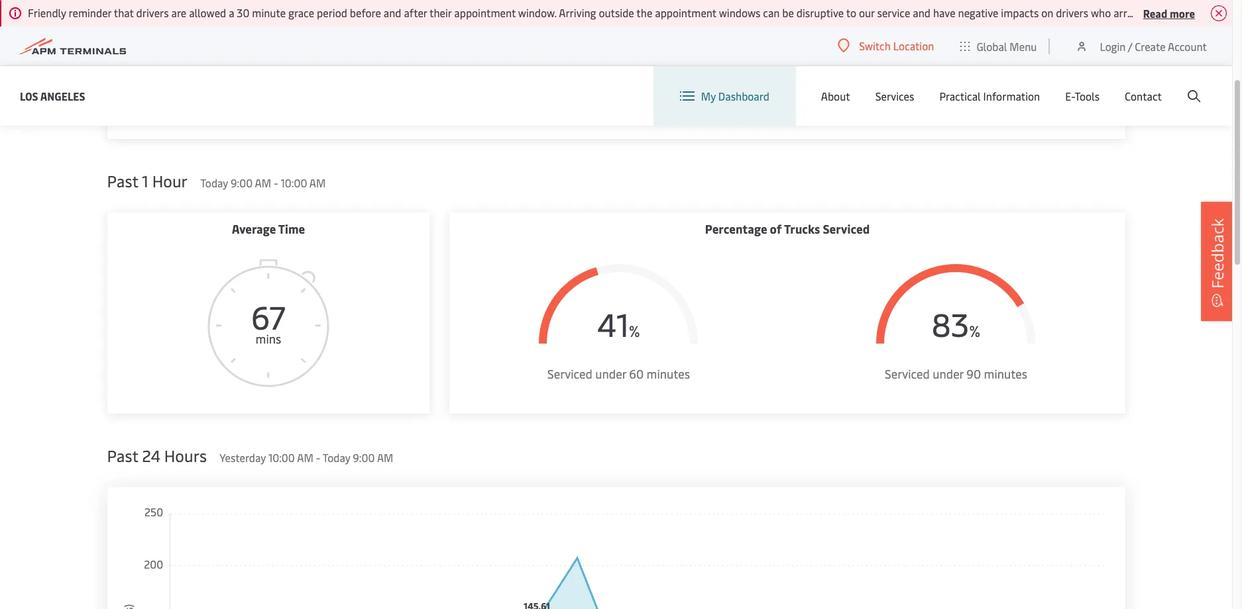 Task type: locate. For each thing, give the bounding box(es) containing it.
0 vertical spatial to
[[846, 5, 857, 20]]

menu
[[1010, 39, 1037, 53]]

0 vertical spatial are
[[171, 5, 186, 20]]

are right times
[[160, 32, 175, 46]]

to left our
[[846, 5, 857, 20]]

the right the from
[[255, 32, 271, 46]]

0 horizontal spatial %
[[629, 321, 640, 341]]

2 under from the left
[[933, 366, 964, 383]]

% inside the "41 %"
[[629, 321, 640, 341]]

1 horizontal spatial point
[[444, 32, 469, 46]]

appointment left windows on the right of the page
[[655, 5, 717, 20]]

it
[[471, 32, 478, 46]]

2 past from the top
[[107, 446, 138, 467]]

time
[[278, 221, 305, 237]]

2 on from the left
[[1144, 5, 1156, 20]]

that up turn
[[114, 5, 134, 20]]

of
[[770, 221, 782, 237]]

1 vertical spatial today
[[323, 451, 350, 465]]

%
[[629, 321, 640, 341], [969, 321, 981, 341]]

2 % from the left
[[969, 321, 981, 341]]

0 vertical spatial today
[[200, 176, 228, 190]]

under left 90 at the right
[[933, 366, 964, 383]]

truck
[[309, 32, 334, 46]]

41 %
[[597, 302, 640, 345]]

yesterday 10:00 am - today 9:00 am
[[220, 451, 393, 465]]

0 horizontal spatial drivers
[[136, 5, 169, 20]]

have
[[933, 5, 956, 20]]

minutes for 41 %
[[647, 366, 690, 383]]

10:00
[[281, 176, 307, 190], [268, 451, 295, 465]]

and
[[384, 5, 401, 20], [913, 5, 931, 20], [555, 32, 573, 46]]

1 under from the left
[[596, 366, 626, 383]]

1 horizontal spatial a
[[301, 32, 306, 46]]

1 horizontal spatial on
[[1144, 5, 1156, 20]]

mins
[[256, 331, 281, 347]]

2 minutes from the left
[[984, 366, 1028, 383]]

services button
[[876, 66, 915, 126]]

1 vertical spatial 9:00
[[353, 451, 375, 465]]

1 past from the top
[[107, 170, 138, 192]]

on right impacts
[[1042, 5, 1054, 20]]

1 minutes from the left
[[647, 366, 690, 383]]

my
[[701, 89, 716, 103]]

point
[[274, 32, 298, 46], [444, 32, 469, 46]]

0 vertical spatial past
[[107, 170, 138, 192]]

a
[[229, 5, 234, 20], [301, 32, 306, 46]]

point left it
[[444, 32, 469, 46]]

minutes right 90 at the right
[[984, 366, 1028, 383]]

turn
[[107, 32, 129, 46]]

switch location button
[[838, 38, 934, 53]]

drivers
[[136, 5, 169, 20], [1056, 5, 1089, 20]]

0 horizontal spatial to
[[413, 32, 423, 46]]

10:00 up the time
[[281, 176, 307, 190]]

- for past 24 hours
[[316, 451, 320, 465]]

1 horizontal spatial minutes
[[984, 366, 1028, 383]]

serviced
[[823, 221, 870, 237], [548, 366, 593, 383], [885, 366, 930, 383]]

leaves
[[481, 32, 510, 46]]

yesterday
[[220, 451, 266, 465]]

10:00 right "yesterday"
[[268, 451, 295, 465]]

appointment up it
[[454, 5, 516, 20]]

a left truck
[[301, 32, 306, 46]]

1 vertical spatial -
[[316, 451, 320, 465]]

windows
[[719, 5, 761, 20]]

1 vertical spatial are
[[160, 32, 175, 46]]

read more
[[1143, 6, 1195, 20]]

under for 41 %
[[596, 366, 626, 383]]

past for past 24 hours
[[107, 446, 138, 467]]

can
[[763, 5, 780, 20]]

1 vertical spatial 10:00
[[268, 451, 295, 465]]

1 % from the left
[[629, 321, 640, 341]]

% up 60
[[629, 321, 640, 341]]

grace
[[288, 5, 314, 20]]

0 horizontal spatial on
[[1042, 5, 1054, 20]]

0 horizontal spatial a
[[229, 5, 234, 20]]

drivers
[[1184, 5, 1218, 20]]

60
[[629, 366, 644, 383]]

minutes right 60
[[647, 366, 690, 383]]

0 horizontal spatial under
[[596, 366, 626, 383]]

2 horizontal spatial serviced
[[885, 366, 930, 383]]

1 horizontal spatial appointment
[[655, 5, 717, 20]]

trucks
[[784, 221, 820, 237]]

global menu
[[977, 39, 1037, 53]]

1 horizontal spatial -
[[316, 451, 320, 465]]

% inside 83 %
[[969, 321, 981, 341]]

0 horizontal spatial point
[[274, 32, 298, 46]]

2 point from the left
[[444, 32, 469, 46]]

and left after at left top
[[384, 5, 401, 20]]

9:00
[[231, 176, 253, 190], [353, 451, 375, 465]]

that
[[114, 5, 134, 20], [1220, 5, 1240, 20]]

90
[[967, 366, 981, 383]]

1 horizontal spatial and
[[555, 32, 573, 46]]

on left time.
[[1144, 5, 1156, 20]]

information
[[984, 89, 1040, 103]]

point down grace
[[274, 32, 298, 46]]

minutes for %
[[984, 366, 1028, 383]]

more
[[1170, 6, 1195, 20]]

0 vertical spatial -
[[274, 176, 278, 190]]

minutes
[[647, 366, 690, 383], [984, 366, 1028, 383]]

drivers up times
[[136, 5, 169, 20]]

am
[[255, 176, 271, 190], [309, 176, 326, 190], [297, 451, 313, 465], [377, 451, 393, 465]]

window.
[[518, 5, 557, 20]]

e-tools button
[[1066, 66, 1100, 126]]

1 that from the left
[[114, 5, 134, 20]]

calculated
[[178, 32, 227, 46]]

the
[[637, 5, 653, 20], [255, 32, 271, 46], [369, 32, 385, 46], [426, 32, 442, 46], [513, 32, 529, 46]]

0 horizontal spatial minutes
[[647, 366, 690, 383]]

0 horizontal spatial serviced
[[548, 366, 593, 383]]

83
[[932, 302, 969, 345]]

arriving
[[559, 5, 596, 20]]

30
[[237, 5, 250, 20]]

the down their
[[426, 32, 442, 46]]

impacts
[[1001, 5, 1039, 20]]

global menu button
[[948, 26, 1050, 66]]

1 horizontal spatial drivers
[[1056, 5, 1089, 20]]

0 horizontal spatial that
[[114, 5, 134, 20]]

0 horizontal spatial today
[[200, 176, 228, 190]]

reminder
[[69, 5, 111, 20]]

2 horizontal spatial and
[[913, 5, 931, 20]]

past 1 hour
[[107, 170, 188, 192]]

under left 60
[[596, 366, 626, 383]]

1 horizontal spatial that
[[1220, 5, 1240, 20]]

to
[[846, 5, 857, 20], [413, 32, 423, 46]]

0 horizontal spatial -
[[274, 176, 278, 190]]

to right gate,
[[413, 32, 423, 46]]

1 on from the left
[[1042, 5, 1054, 20]]

past left 1 in the left top of the page
[[107, 170, 138, 192]]

read more button
[[1143, 5, 1195, 21]]

a left '30'
[[229, 5, 234, 20]]

1 vertical spatial past
[[107, 446, 138, 467]]

1 horizontal spatial today
[[323, 451, 350, 465]]

the left gate,
[[369, 32, 385, 46]]

are left allowed
[[171, 5, 186, 20]]

global
[[977, 39, 1007, 53]]

0 vertical spatial 9:00
[[231, 176, 253, 190]]

1
[[142, 170, 148, 192]]

serviced under 60 minutes
[[548, 366, 690, 383]]

0 horizontal spatial appointment
[[454, 5, 516, 20]]

percentage
[[705, 221, 767, 237]]

0 horizontal spatial 9:00
[[231, 176, 253, 190]]

hour
[[152, 170, 188, 192]]

today
[[200, 176, 228, 190], [323, 451, 350, 465]]

1 horizontal spatial under
[[933, 366, 964, 383]]

the right "outside"
[[637, 5, 653, 20]]

0 vertical spatial 10:00
[[281, 176, 307, 190]]

% up 90 at the right
[[969, 321, 981, 341]]

the left gate
[[513, 32, 529, 46]]

drivers left who
[[1056, 5, 1089, 20]]

and left the have
[[913, 5, 931, 20]]

e-
[[1066, 89, 1075, 103]]

24
[[142, 446, 160, 467]]

that right drivers
[[1220, 5, 1240, 20]]

and right gate
[[555, 32, 573, 46]]

1 horizontal spatial %
[[969, 321, 981, 341]]

past left 24
[[107, 446, 138, 467]]

serviced for 41 %
[[548, 366, 593, 383]]

% for 41
[[629, 321, 640, 341]]



Task type: vqa. For each thing, say whether or not it's contained in the screenshot.
Welcome
no



Task type: describe. For each thing, give the bounding box(es) containing it.
dashboard
[[719, 89, 770, 103]]

tools
[[1075, 89, 1100, 103]]

login
[[1100, 39, 1126, 53]]

1 horizontal spatial 9:00
[[353, 451, 375, 465]]

time.
[[1158, 5, 1182, 20]]

login / create account
[[1100, 39, 1207, 53]]

los
[[20, 89, 38, 103]]

1 appointment from the left
[[454, 5, 516, 20]]

from
[[229, 32, 253, 46]]

1 horizontal spatial to
[[846, 5, 857, 20]]

67
[[251, 295, 286, 338]]

practical information
[[940, 89, 1040, 103]]

past 24 hours
[[107, 446, 207, 467]]

average
[[232, 221, 276, 237]]

feedback
[[1207, 219, 1228, 289]]

our
[[859, 5, 875, 20]]

average time
[[232, 221, 305, 237]]

1 vertical spatial a
[[301, 32, 306, 46]]

41
[[597, 302, 629, 345]]

1 horizontal spatial serviced
[[823, 221, 870, 237]]

% for 83
[[969, 321, 981, 341]]

period
[[317, 5, 347, 20]]

login / create account link
[[1076, 27, 1207, 66]]

read
[[1143, 6, 1168, 20]]

turn times are calculated from the point a truck enters the gate, to the point it leaves the gate and
[[107, 32, 575, 46]]

/
[[1128, 39, 1133, 53]]

be
[[782, 5, 794, 20]]

location
[[893, 38, 934, 53]]

past for past 1 hour
[[107, 170, 138, 192]]

1 point from the left
[[274, 32, 298, 46]]

minute
[[252, 5, 286, 20]]

2 appointment from the left
[[655, 5, 717, 20]]

2 drivers from the left
[[1056, 5, 1089, 20]]

switch
[[859, 38, 891, 53]]

los angeles
[[20, 89, 85, 103]]

serviced for %
[[885, 366, 930, 383]]

friendly
[[28, 5, 66, 20]]

feedback button
[[1201, 202, 1234, 322]]

los angeles link
[[20, 88, 85, 104]]

service
[[877, 5, 911, 20]]

hours
[[164, 446, 207, 467]]

disruptive
[[797, 5, 844, 20]]

- for past 1 hour
[[274, 176, 278, 190]]

83 %
[[932, 302, 981, 345]]

my dashboard
[[701, 89, 770, 103]]

1 drivers from the left
[[136, 5, 169, 20]]

services
[[876, 89, 915, 103]]

switch location
[[859, 38, 934, 53]]

percentage of trucks serviced
[[705, 221, 870, 237]]

create
[[1135, 39, 1166, 53]]

negative
[[958, 5, 999, 20]]

practical information button
[[940, 66, 1040, 126]]

1 vertical spatial to
[[413, 32, 423, 46]]

about button
[[821, 66, 850, 126]]

2 that from the left
[[1220, 5, 1240, 20]]

e-tools
[[1066, 89, 1100, 103]]

gate
[[531, 32, 552, 46]]

after
[[404, 5, 427, 20]]

times
[[131, 32, 157, 46]]

friendly reminder that drivers are allowed a 30 minute grace period before and after their appointment window. arriving outside the appointment windows can be disruptive to our service and have negative impacts on drivers who arrive on time. drivers that 
[[28, 5, 1242, 20]]

before
[[350, 5, 381, 20]]

my dashboard button
[[680, 66, 770, 126]]

0 vertical spatial a
[[229, 5, 234, 20]]

serviced under 90 minutes
[[885, 366, 1028, 383]]

about
[[821, 89, 850, 103]]

0 horizontal spatial and
[[384, 5, 401, 20]]

contact
[[1125, 89, 1162, 103]]

enters
[[336, 32, 367, 46]]

angeles
[[40, 89, 85, 103]]

allowed
[[189, 5, 226, 20]]

account
[[1168, 39, 1207, 53]]

gate,
[[388, 32, 411, 46]]

arrive
[[1114, 5, 1141, 20]]

outside
[[599, 5, 634, 20]]

today 9:00 am  - 10:00 am
[[200, 176, 326, 190]]

contact button
[[1125, 66, 1162, 126]]

close alert image
[[1211, 5, 1227, 21]]

who
[[1091, 5, 1111, 20]]

practical
[[940, 89, 981, 103]]

under for %
[[933, 366, 964, 383]]

their
[[430, 5, 452, 20]]



